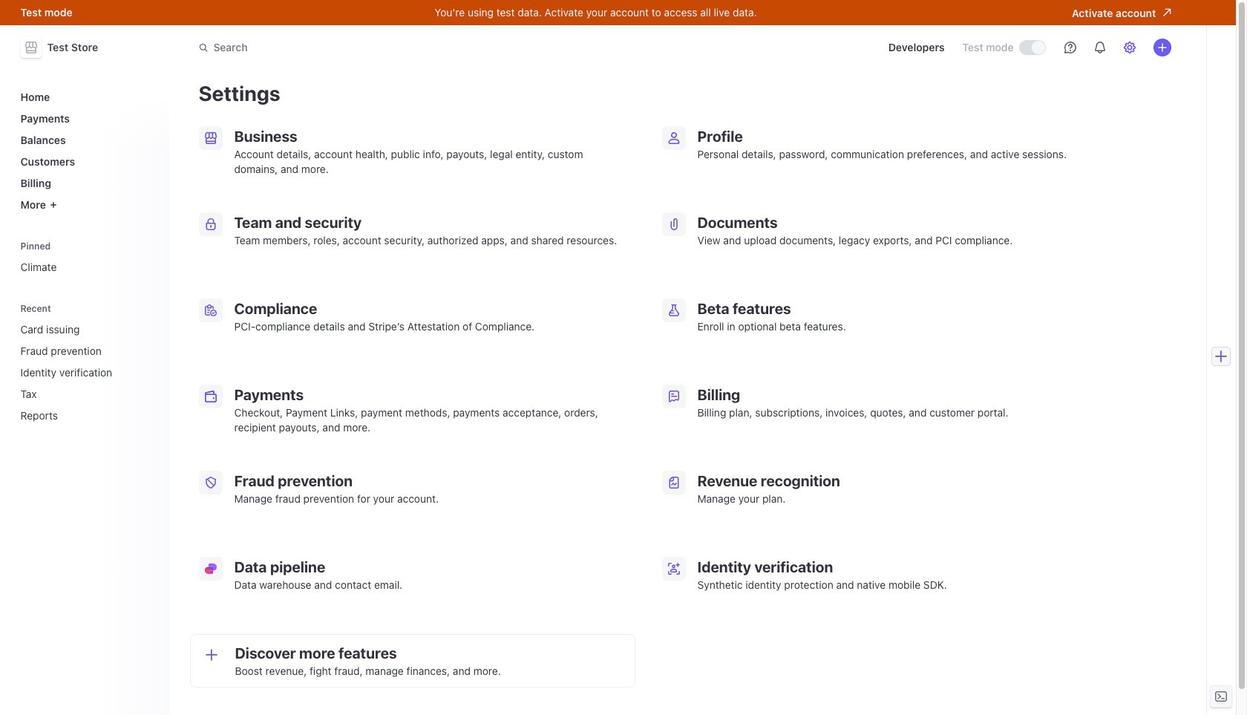 Task type: vqa. For each thing, say whether or not it's contained in the screenshot.
the leftmost portal
no



Task type: describe. For each thing, give the bounding box(es) containing it.
settings image
[[1124, 42, 1136, 53]]

pinned element
[[14, 236, 160, 279]]

Test mode checkbox
[[1020, 41, 1045, 54]]

help image
[[1065, 42, 1077, 53]]

2 recent element from the top
[[14, 317, 160, 428]]

notifications image
[[1094, 42, 1106, 53]]



Task type: locate. For each thing, give the bounding box(es) containing it.
Search text field
[[190, 34, 609, 61]]

edit pins image
[[145, 242, 154, 251]]

None search field
[[190, 34, 609, 61]]

core navigation links element
[[14, 85, 160, 217]]

1 recent element from the top
[[14, 298, 160, 428]]

clear history image
[[145, 304, 154, 313]]

recent element
[[14, 298, 160, 428], [14, 317, 160, 428]]



